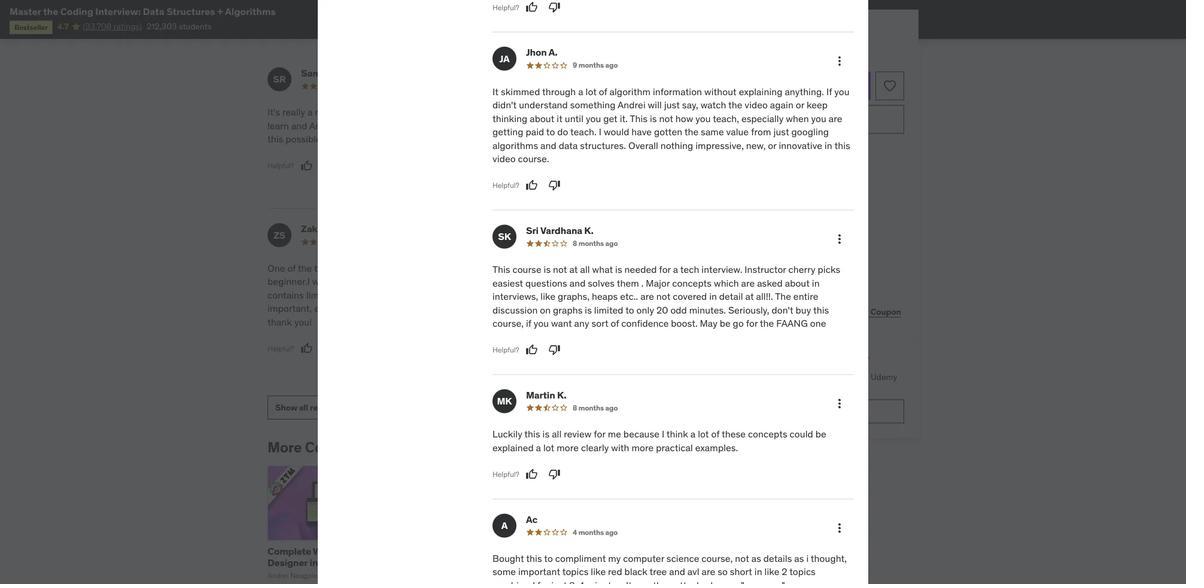 Task type: locate. For each thing, give the bounding box(es) containing it.
0 vertical spatial be
[[720, 317, 731, 329]]

picks
[[818, 263, 841, 276]]

1 vertical spatial it
[[626, 579, 632, 584]]

be
[[720, 317, 731, 329], [816, 428, 827, 440]]

of right tons
[[406, 106, 414, 119]]

2 vertical spatial lot
[[544, 442, 555, 454]]

this inside 'bought this to compliment my computer science course, not as details as i thought, some important topics like red black tree and avl are so short in like 2 topics combined for just 3-4 minutes. it was then attached some "resourc'
[[527, 553, 542, 565]]

0 vertical spatial 8
[[573, 239, 577, 248]]

lot inside it skimmed through a lot of algorithm information without explaining anything. if you didn't understand something andrei will just say, watch the video again or keep thinking about it until you get it. this is not how you teach, especially when you are getting paid to do teach. i would have gotten the same value from just googling algorithms and data structures. overall nothing impressive, new, or innovative in this video course.
[[586, 85, 597, 98]]

by
[[387, 120, 397, 132], [363, 439, 380, 457]]

of inside this course is not at all what is needed for a tech interview. instructor cherry picks easiest questions and solves them . major concepts which are asked about in interviews, like graphs, heaps etc.. are not covered in detail at all!!. the entire discussion on graphs is limited to only 20 odd minutes. seriously, don't buy this course, if you want any sort of confidence boost. may be go for the faang one
[[611, 317, 619, 329]]

so left short
[[718, 566, 728, 578]]

0 horizontal spatial 4.7
[[57, 21, 69, 32]]

prepared.
[[487, 303, 528, 315]]

to inside it skimmed through a lot of algorithm information without explaining anything. if you didn't understand something andrei will just say, watch the video again or keep thinking about it until you get it. this is not how you teach, especially when you are getting paid to do teach. i would have gotten the same value from just googling algorithms and data structures. overall nothing impressive, new, or innovative in this video course.
[[547, 126, 555, 138]]

as inside i wish to give 5 stars as this course contains limited topics that are the most important, everything useless is striped out, thank you!
[[396, 276, 406, 288]]

5 right give
[[365, 276, 371, 288]]

vision
[[541, 147, 566, 159]]

designer
[[268, 557, 308, 569]]

1 horizontal spatial neagoie,
[[576, 572, 605, 581]]

0 vertical spatial 8 months ago
[[573, 239, 618, 248]]

a inside excelent course, i enjoied a lot, and learn as well, 4.5 cause the explanations were not the best,  few couple issues but after that was amazing the vision that i adquired
[[597, 106, 602, 119]]

is inside luckily this is all review for me because i think a lot of these concepts could be explained a lot more clearly with more practical examples.
[[543, 428, 550, 440]]

rich
[[315, 106, 331, 119]]

and down really
[[291, 120, 307, 132]]

i left took
[[627, 316, 630, 328]]

show inside "button"
[[487, 334, 509, 345]]

buy now button
[[730, 105, 905, 134]]

neagoie, down science
[[576, 572, 605, 581]]

2 8 from the top
[[573, 403, 577, 413]]

to up anywhere.
[[812, 372, 820, 383]]

more inside training 5 or more people? get your team access to 25,000+ top udemy courses anytime, anywhere.
[[797, 353, 825, 367]]

0 vertical spatial by
[[387, 120, 397, 132]]

0 horizontal spatial step
[[366, 120, 385, 132]]

0 horizontal spatial &
[[335, 545, 341, 558]]

1 step from the left
[[366, 120, 385, 132]]

and inside unreal prep course, i tanked an interview last week after being in software for around 1.5 years. took this course and am feeling super prepared. not sure why i neglected this topic for so long, but super happy that i took initiative. this is a must for anyone that didn't go the traditional route with learning to code.
[[586, 289, 602, 301]]

0 vertical spatial udemy
[[871, 372, 898, 383]]

s.
[[355, 223, 364, 235]]

and inside 'bought this to compliment my computer science course, not as details as i thought, some important topics like red black tree and avl are so short in like 2 topics combined for just 3-4 minutes. it was then attached some "resourc'
[[670, 566, 686, 578]]

to left cart
[[796, 80, 805, 92]]

0 vertical spatial didn't
[[493, 99, 517, 111]]

course up one
[[805, 306, 831, 317]]

0 horizontal spatial 2023:
[[320, 557, 345, 569]]

being
[[534, 276, 558, 288]]

& inside complete machine learning & data science bootcamp 2023 andrei neagoie, daniel bourke
[[680, 545, 686, 558]]

be inside luckily this is all review for me because i think a lot of these concepts could be explained a lot more clearly with more practical examples.
[[816, 428, 827, 440]]

data for structures
[[143, 5, 164, 17]]

0 horizontal spatial like
[[541, 290, 556, 303]]

a left lot, at the top right of the page
[[597, 106, 602, 119]]

coding
[[60, 5, 93, 17]]

super down graphs
[[553, 316, 577, 328]]

contains
[[268, 289, 304, 301]]

do inside it skimmed through a lot of algorithm information without explaining anything. if you didn't understand something andrei will just say, watch the video again or keep thinking about it until you get it. this is not how you teach, especially when you are getting paid to do teach. i would have gotten the same value from just googling algorithms and data structures. overall nothing impressive, new, or innovative in this video course.
[[558, 126, 569, 138]]

discussion
[[493, 304, 538, 316]]

lot up something
[[586, 85, 597, 98]]

1 horizontal spatial it
[[626, 579, 632, 584]]

1 horizontal spatial limited
[[594, 304, 624, 316]]

limited down wish
[[306, 289, 336, 301]]

0 vertical spatial minutes.
[[690, 304, 726, 316]]

do down it
[[558, 126, 569, 138]]

with inside unreal prep course, i tanked an interview last week after being in software for around 1.5 years. took this course and am feeling super prepared. not sure why i neglected this topic for so long, but super happy that i took initiative. this is a must for anyone that didn't go the traditional route with learning to code.
[[587, 343, 605, 355]]

additional actions for review by ac image
[[833, 521, 847, 536]]

so inside 'bought this to compliment my computer science course, not as details as i thought, some important topics like red black tree and avl are so short in like 2 topics combined for just 3-4 minutes. it was then attached some "resourc'
[[718, 566, 728, 578]]

is inside i wish to give 5 stars as this course contains limited topics that are the most important, everything useless is striped out, thank you!
[[396, 303, 403, 315]]

0 horizontal spatial neagoie,
[[290, 572, 319, 581]]

mark review by mark p. as unhelpful image
[[543, 366, 555, 378]]

gotten
[[654, 126, 683, 138]]

ago for k.
[[606, 403, 618, 413]]

learn
[[638, 106, 660, 119], [268, 120, 289, 132]]

1 horizontal spatial be
[[816, 428, 827, 440]]

not up short
[[735, 553, 750, 565]]

for down seriously,
[[747, 317, 758, 329]]

2 daniel from the left
[[606, 572, 627, 581]]

it skimmed through a lot of algorithm information without explaining anything. if you didn't understand something andrei will just say, watch the video again or keep thinking about it until you get it. this is not how you teach, especially when you are getting paid to do teach. i would have gotten the same value from just googling algorithms and data structures. overall nothing impressive, new, or innovative in this video course.
[[493, 85, 851, 165]]

it inside 'bought this to compliment my computer science course, not as details as i thought, some important topics like red black tree and avl are so short in like 2 topics combined for just 3-4 minutes. it was then attached some "resourc'
[[626, 579, 632, 584]]

you inside "one of the best courses you can do as a beginner."
[[372, 262, 387, 275]]

buy
[[798, 113, 815, 125]]

mark review by sibasis s. as unhelpful image
[[549, 1, 561, 13]]

a up something
[[579, 85, 584, 98]]

1 complete from the left
[[268, 545, 311, 558]]

buy
[[796, 304, 812, 316]]

are right avl
[[702, 566, 716, 578]]

in up graphs,
[[561, 276, 568, 288]]

2
[[782, 566, 788, 578]]

with right "route"
[[587, 343, 605, 355]]

are down 'stars'
[[386, 289, 399, 301]]

ago down mendoza
[[596, 82, 608, 91]]

0 vertical spatial access
[[795, 269, 820, 280]]

0 vertical spatial this
[[630, 112, 648, 125]]

additional actions for review by jhon a. image
[[833, 54, 847, 68]]

show
[[487, 334, 509, 345], [275, 403, 297, 413]]

data inside complete machine learning & data science bootcamp 2023 andrei neagoie, daniel bourke
[[553, 557, 574, 569]]

apply coupon
[[847, 306, 902, 317]]

1 xsmall image from the top
[[730, 203, 739, 215]]

1 vertical spatial was
[[635, 579, 651, 584]]

1 vertical spatial with
[[612, 442, 630, 454]]

2 horizontal spatial lot
[[698, 428, 709, 440]]

not inside excelent course, i enjoied a lot, and learn as well, 4.5 cause the explanations were not the best,  few couple issues but after that was amazing the vision that i adquired
[[647, 120, 661, 132]]

complete inside complete web & mobile designer in 2023: ui/ux, figma, +more
[[268, 545, 311, 558]]

mark review by martin k. as helpful image
[[526, 468, 538, 480]]

sk
[[498, 231, 511, 243]]

course, inside unreal prep course, i tanked an interview last week after being in software for around 1.5 years. took this course and am feeling super prepared. not sure why i neglected this topic for so long, but super happy that i took initiative. this is a must for anyone that didn't go the traditional route with learning to code.
[[539, 262, 570, 275]]

are inside i wish to give 5 stars as this course contains limited topics that are the most important, everything useless is striped out, thank you!
[[386, 289, 399, 301]]

1 horizontal spatial super
[[651, 289, 675, 301]]

a
[[567, 82, 571, 91], [579, 85, 584, 98], [308, 106, 313, 119], [597, 106, 602, 119], [432, 262, 437, 275], [674, 263, 679, 276], [557, 329, 562, 342], [691, 428, 696, 440], [536, 442, 541, 454]]

tons
[[385, 106, 404, 119]]

share button
[[730, 300, 759, 324]]

of inside it's really a rich experience, tons of concepts to learn and andrei teach step by step making this possible!
[[406, 106, 414, 119]]

are
[[829, 112, 843, 125], [742, 277, 755, 289], [386, 289, 399, 301], [641, 290, 654, 303], [702, 566, 716, 578]]

1 2023: from the left
[[320, 557, 345, 569]]

4.7 down coding
[[57, 21, 69, 32]]

but down 'on'
[[536, 316, 551, 328]]

concepts down try
[[748, 428, 788, 440]]

0 vertical spatial super
[[651, 289, 675, 301]]

0 horizontal spatial didn't
[[493, 99, 517, 111]]

like down questions
[[541, 290, 556, 303]]

zero
[[448, 557, 468, 569]]

is left striped
[[396, 303, 403, 315]]

20
[[657, 304, 669, 316]]

the down how
[[685, 126, 699, 138]]

neagoie, inside complete machine learning & data science bootcamp 2023 andrei neagoie, daniel bourke
[[576, 572, 605, 581]]

thought,
[[811, 553, 847, 565]]

concepts up making
[[417, 106, 456, 119]]

resources
[[810, 236, 847, 247]]

a inside unreal prep course, i tanked an interview last week after being in software for around 1.5 years. took this course and am feeling super prepared. not sure why i neglected this topic for so long, but super happy that i took initiative. this is a must for anyone that didn't go the traditional route with learning to code.
[[557, 329, 562, 342]]

this course is not at all what is needed for a tech interview. instructor cherry picks easiest questions and solves them . major concepts which are asked about in interviews, like graphs, heaps etc.. are not covered in detail at all!!. the entire discussion on graphs is limited to only 20 odd minutes. seriously, don't buy this course, if you want any sort of confidence boost. may be go for the faang one
[[493, 263, 841, 329]]

or up when
[[796, 99, 805, 111]]

route
[[562, 343, 585, 355]]

4.7 for 4.7
[[57, 21, 69, 32]]

in inside complete web & mobile designer in 2023: ui/ux, figma, +more
[[310, 557, 318, 569]]

are down if
[[829, 112, 843, 125]]

0 vertical spatial but
[[588, 133, 602, 145]]

0 vertical spatial it
[[493, 85, 499, 98]]

initiative.
[[487, 329, 525, 342]]

1 horizontal spatial just
[[664, 99, 680, 111]]

1 horizontal spatial 4.7
[[284, 21, 305, 39]]

2 vertical spatial all
[[552, 428, 562, 440]]

after up "adquired"
[[605, 133, 625, 145]]

understand
[[519, 99, 568, 111]]

ago for p.
[[600, 238, 612, 247]]

1 neagoie, from the left
[[290, 572, 319, 581]]

8 for vardhana
[[573, 239, 577, 248]]

about down cherry
[[785, 277, 810, 289]]

helpful? for mark review by sibasis s. as helpful icon
[[493, 3, 519, 12]]

but inside excelent course, i enjoied a lot, and learn as well, 4.5 cause the explanations were not the best,  few couple issues but after that was amazing the vision that i adquired
[[588, 133, 602, 145]]

of inside it skimmed through a lot of algorithm information without explaining anything. if you didn't understand something andrei will just say, watch the video again or keep thinking about it until you get it. this is not how you teach, especially when you are getting paid to do teach. i would have gotten the same value from just googling algorithms and data structures. overall nothing impressive, new, or innovative in this video course.
[[599, 85, 608, 98]]

the inside unreal prep course, i tanked an interview last week after being in software for around 1.5 years. took this course and am feeling super prepared. not sure why i neglected this topic for so long, but super happy that i took initiative. this is a must for anyone that didn't go the traditional route with learning to code.
[[500, 343, 514, 355]]

and inside this course is not at all what is needed for a tech interview. instructor cherry picks easiest questions and solves them . major concepts which are asked about in interviews, like graphs, heaps etc.. are not covered in detail at all!!. the entire discussion on graphs is limited to only 20 odd minutes. seriously, don't buy this course, if you want any sort of confidence boost. may be go for the faang one
[[570, 277, 586, 289]]

be right may
[[720, 317, 731, 329]]

2023: up the andrei neagoie, daniel schifano at left bottom
[[320, 557, 345, 569]]

2 complete from the left
[[411, 545, 454, 558]]

access inside training 5 or more people? get your team access to 25,000+ top udemy courses anytime, anywhere.
[[785, 372, 810, 383]]

1 vertical spatial courses
[[730, 384, 759, 394]]

mark review by martin k. as unhelpful image
[[549, 468, 561, 480]]

in inside unreal prep course, i tanked an interview last week after being in software for around 1.5 years. took this course and am feeling super prepared. not sure why i neglected this topic for so long, but super happy that i took initiative. this is a must for anyone that didn't go the traditional route with learning to code.
[[561, 276, 568, 288]]

2 4.7 from the left
[[57, 21, 69, 32]]

not inside 'bought this to compliment my computer science course, not as details as i thought, some important topics like red black tree and avl are so short in like 2 topics combined for just 3-4 minutes. it was then attached some "resourc'
[[735, 553, 750, 565]]

all!!.
[[757, 290, 774, 303]]

0 vertical spatial 5
[[365, 276, 371, 288]]

1 horizontal spatial udemy
[[871, 372, 898, 383]]

1 horizontal spatial at
[[746, 290, 754, 303]]

helpful? for the mark review by martin k. as helpful icon
[[493, 470, 519, 479]]

andrei down designer
[[268, 572, 289, 581]]

8 months ago for for
[[573, 403, 618, 413]]

k. right martin
[[557, 389, 567, 401]]

couple
[[528, 133, 557, 145]]

1 & from the left
[[335, 545, 341, 558]]

2 xsmall image from the top
[[730, 269, 739, 281]]

0 horizontal spatial at
[[570, 263, 578, 276]]

1 horizontal spatial about
[[785, 277, 810, 289]]

mark review by zaka tabish s. as helpful image
[[301, 343, 313, 355]]

concepts
[[417, 106, 456, 119], [673, 277, 712, 289], [748, 428, 788, 440]]

0 vertical spatial data
[[143, 5, 164, 17]]

1 8 from the top
[[573, 239, 577, 248]]

about for asked
[[785, 277, 810, 289]]

innovative
[[779, 139, 823, 151]]

something
[[570, 99, 616, 111]]

course, up initiative.
[[493, 317, 524, 329]]

in down googling
[[825, 139, 833, 151]]

detail
[[720, 290, 743, 303]]

a down diego ivan mendoza m.
[[567, 82, 571, 91]]

wishlist image
[[883, 79, 898, 93]]

a inside it's really a rich experience, tons of concepts to learn and andrei teach step by step making this possible!
[[308, 106, 313, 119]]

to inside this course is not at all what is needed for a tech interview. instructor cherry picks easiest questions and solves them . major concepts which are asked about in interviews, like graphs, heaps etc.. are not covered in detail at all!!. the entire discussion on graphs is limited to only 20 odd minutes. seriously, don't buy this course, if you want any sort of confidence boost. may be go for the faang one
[[626, 304, 635, 316]]

1 vertical spatial 8
[[573, 403, 577, 413]]

concepts inside this course is not at all what is needed for a tech interview. instructor cherry picks easiest questions and solves them . major concepts which are asked about in interviews, like graphs, heaps etc.. are not covered in detail at all!!. the entire discussion on graphs is limited to only 20 odd minutes. seriously, don't buy this course, if you want any sort of confidence boost. may be go for the faang one
[[673, 277, 712, 289]]

1 4.7 from the left
[[284, 21, 305, 39]]

with inside luckily this is all review for me because i think a lot of these concepts could be explained a lot more clearly with more practical examples.
[[612, 442, 630, 454]]

for up initiative.
[[487, 316, 499, 328]]

of up anyone
[[611, 317, 619, 329]]

gift this course link
[[769, 300, 834, 324]]

by right courses
[[363, 439, 380, 457]]

of up beginner.
[[288, 262, 296, 275]]

1 daniel from the left
[[321, 572, 341, 581]]

skimmed
[[501, 85, 540, 98]]

1 horizontal spatial after
[[605, 133, 625, 145]]

complete for designer
[[268, 545, 311, 558]]

about inside it skimmed through a lot of algorithm information without explaining anything. if you didn't understand something andrei will just say, watch the video again or keep thinking about it until you get it. this is not how you teach, especially when you are getting paid to do teach. i would have gotten the same value from just googling algorithms and data structures. overall nothing impressive, new, or innovative in this video course.
[[530, 112, 555, 125]]

about
[[530, 112, 555, 125], [785, 277, 810, 289]]

course inside i wish to give 5 stars as this course contains limited topics that are the most important, everything useless is striped out, thank you!
[[426, 276, 455, 288]]

to inside 'bought this to compliment my computer science course, not as details as i thought, some important topics like red black tree and avl are so short in like 2 topics combined for just 3-4 minutes. it was then attached some "resourc'
[[544, 553, 553, 565]]

it
[[493, 85, 499, 98], [626, 579, 632, 584]]

getting
[[493, 126, 524, 138]]

be right 'could'
[[816, 428, 827, 440]]

1 vertical spatial by
[[363, 439, 380, 457]]

5 up team
[[775, 353, 782, 367]]

i inside luckily this is all review for me because i think a lot of these concepts could be explained a lot more clearly with more practical examples.
[[662, 428, 665, 440]]

0 vertical spatial just
[[664, 99, 680, 111]]

0 horizontal spatial super
[[553, 316, 577, 328]]

8 right '3' at the top left of page
[[573, 239, 577, 248]]

data
[[559, 139, 578, 151]]

as inside excelent course, i enjoied a lot, and learn as well, 4.5 cause the explanations were not the best,  few couple issues but after that was amazing the vision that i adquired
[[662, 106, 672, 119]]

course up most
[[426, 276, 455, 288]]

learn down it's
[[268, 120, 289, 132]]

not
[[660, 112, 674, 125], [647, 120, 661, 132], [553, 263, 567, 276], [657, 290, 671, 303], [735, 553, 750, 565]]

1 vertical spatial after
[[512, 276, 532, 288]]

this up one
[[814, 304, 829, 316]]

0 horizontal spatial udemy
[[792, 406, 819, 417]]

0 vertical spatial all
[[580, 263, 590, 276]]

out,
[[438, 303, 454, 315]]

new,
[[747, 139, 766, 151]]

after up took
[[512, 276, 532, 288]]

algorithms
[[493, 139, 538, 151]]

it
[[557, 112, 563, 125]]

4 inside 'bought this to compliment my computer science course, not as details as i thought, some important topics like red black tree and avl are so short in like 2 topics combined for just 3-4 minutes. it was then attached some "resourc'
[[579, 579, 585, 584]]

0 vertical spatial concepts
[[417, 106, 456, 119]]

show inside button
[[275, 403, 297, 413]]

i left wish
[[308, 276, 310, 288]]

topics inside i wish to give 5 stars as this course contains limited topics that are the most important, everything useless is striped out, thank you!
[[338, 289, 364, 301]]

1 horizontal spatial this
[[527, 329, 545, 342]]

1 vertical spatial be
[[816, 428, 827, 440]]

zaka
[[301, 223, 323, 235]]

just inside 'bought this to compliment my computer science course, not as details as i thought, some important topics like red black tree and avl are so short in like 2 topics combined for just 3-4 minutes. it was then attached some "resourc'
[[552, 579, 567, 584]]

2 horizontal spatial just
[[774, 126, 790, 138]]

1 horizontal spatial daniel
[[606, 572, 627, 581]]

xsmall image
[[730, 203, 739, 215], [730, 269, 739, 281], [730, 286, 739, 297]]

about down understand
[[530, 112, 555, 125]]

1 vertical spatial udemy
[[792, 406, 819, 417]]

1 vertical spatial i
[[588, 147, 590, 159]]

2 horizontal spatial complete
[[553, 545, 597, 558]]

to inside i wish to give 5 stars as this course contains limited topics that are the most important, everything useless is striped out, thank you!
[[334, 276, 343, 288]]

a up most
[[432, 262, 437, 275]]

8 months ago up tanked
[[573, 239, 618, 248]]

but down explanations
[[588, 133, 602, 145]]

i left thought,
[[807, 553, 809, 565]]

4.7
[[284, 21, 305, 39], [57, 21, 69, 32]]

ago
[[606, 61, 618, 70], [596, 82, 608, 91], [600, 238, 612, 247], [606, 239, 618, 248], [606, 403, 618, 413], [606, 528, 618, 537]]

minutes. inside 'bought this to compliment my computer science course, not as details as i thought, some important topics like red black tree and avl are so short in like 2 topics combined for just 3-4 minutes. it was then attached some "resourc'
[[587, 579, 624, 584]]

lot up examples.
[[698, 428, 709, 440]]

xsmall image left 1
[[730, 203, 739, 215]]

months for p.
[[573, 238, 598, 247]]

1 horizontal spatial complete
[[411, 545, 454, 558]]

i inside i wish to give 5 stars as this course contains limited topics that are the most important, everything useless is striped out, thank you!
[[308, 276, 310, 288]]

in up entire
[[812, 277, 820, 289]]

data up 3- at left bottom
[[553, 557, 574, 569]]

with down me
[[612, 442, 630, 454]]

0 horizontal spatial show
[[275, 403, 297, 413]]

all inside luckily this is all review for me because i think a lot of these concepts could be explained a lot more clearly with more practical examples.
[[552, 428, 562, 440]]

1 horizontal spatial didn't
[[655, 329, 679, 342]]

$13.99 $119.99 88% off
[[730, 24, 867, 48]]

8 months ago
[[573, 239, 618, 248], [573, 403, 618, 413]]

0 horizontal spatial about
[[530, 112, 555, 125]]

to left code. at right bottom
[[644, 343, 653, 355]]

1 vertical spatial 4
[[573, 528, 577, 537]]

2 horizontal spatial concepts
[[748, 428, 788, 440]]

which
[[714, 277, 739, 289]]

r.
[[368, 67, 377, 79]]

0 horizontal spatial 4
[[573, 528, 577, 537]]

go
[[733, 317, 744, 329], [487, 343, 498, 355]]

by inside it's really a rich experience, tons of concepts to learn and andrei teach step by step making this possible!
[[387, 120, 397, 132]]

0 vertical spatial so
[[501, 316, 511, 328]]

mark review by jhon a. as helpful image
[[526, 179, 538, 191]]

jhon a.
[[526, 46, 558, 58]]

topics
[[338, 289, 364, 301], [563, 566, 589, 578], [790, 566, 816, 578]]

minutes. down red
[[587, 579, 624, 584]]

and down paid
[[541, 139, 557, 151]]

0 horizontal spatial go
[[487, 343, 498, 355]]

3 xsmall image from the top
[[730, 286, 739, 297]]

2 step from the left
[[399, 120, 418, 132]]

$13.99
[[730, 24, 790, 48]]

most
[[418, 289, 439, 301]]

in inside 'bought this to compliment my computer science course, not as details as i thought, some important topics like red black tree and avl are so short in like 2 topics combined for just 3-4 minutes. it was then attached some "resourc'
[[755, 566, 763, 578]]

that down issues
[[568, 147, 585, 159]]

this inside unreal prep course, i tanked an interview last week after being in software for around 1.5 years. took this course and am feeling super prepared. not sure why i neglected this topic for so long, but super happy that i took initiative. this is a must for anyone that didn't go the traditional route with learning to code.
[[527, 329, 545, 342]]

mark p.
[[520, 223, 553, 235]]

in inside it skimmed through a lot of algorithm information without explaining anything. if you didn't understand something andrei will just say, watch the video again or keep thinking about it until you get it. this is not how you teach, especially when you are getting paid to do teach. i would have gotten the same value from just googling algorithms and data structures. overall nothing impressive, new, or innovative in this video course.
[[825, 139, 833, 151]]

1 horizontal spatial video
[[745, 99, 768, 111]]

course, inside excelent course, i enjoied a lot, and learn as well, 4.5 cause the explanations were not the best,  few couple issues but after that was amazing the vision that i adquired
[[525, 106, 556, 119]]

0 horizontal spatial i
[[559, 106, 561, 119]]

as right will
[[662, 106, 672, 119]]

was
[[647, 133, 663, 145], [635, 579, 651, 584]]

1 vertical spatial some
[[716, 579, 739, 584]]

again
[[771, 99, 794, 111]]

4 left 'downloadable'
[[749, 236, 754, 247]]

some down short
[[716, 579, 739, 584]]

this inside i wish to give 5 stars as this course contains limited topics that are the most important, everything useless is striped out, thank you!
[[408, 276, 424, 288]]

the down 'couple'
[[525, 147, 539, 159]]

2 & from the left
[[680, 545, 686, 558]]

topics right "2"
[[790, 566, 816, 578]]

as inside "one of the best courses you can do as a beginner."
[[420, 262, 430, 275]]

0 horizontal spatial be
[[720, 317, 731, 329]]

concepts inside luckily this is all review for me because i think a lot of these concepts could be explained a lot more clearly with more practical examples.
[[748, 428, 788, 440]]

1 horizontal spatial go
[[733, 317, 744, 329]]

k. up 3 months ago
[[585, 224, 594, 237]]

course up samyr oliveira r.
[[308, 21, 353, 39]]

zaka tabish s.
[[301, 223, 364, 235]]

1 horizontal spatial step
[[399, 120, 418, 132]]

0 vertical spatial xsmall image
[[730, 203, 739, 215]]

2023: inside complete web & mobile designer in 2023: ui/ux, figma, +more
[[320, 557, 345, 569]]

not up being
[[553, 263, 567, 276]]

2 vertical spatial or
[[784, 353, 795, 367]]

to down etc..
[[626, 304, 635, 316]]

unreal prep course, i tanked an interview last week after being in software for around 1.5 years. took this course and am feeling super prepared. not sure why i neglected this topic for so long, but super happy that i took initiative. this is a must for anyone that didn't go the traditional route with learning to code.
[[487, 262, 679, 355]]

3
[[567, 238, 571, 247]]

2 neagoie, from the left
[[576, 572, 605, 581]]

5
[[365, 276, 371, 288], [775, 353, 782, 367]]

not up gotten
[[660, 112, 674, 125]]

1 vertical spatial minutes.
[[587, 579, 624, 584]]

show down prepared.
[[487, 334, 509, 345]]

instructor
[[745, 263, 787, 276]]

1 vertical spatial 8 months ago
[[573, 403, 618, 413]]

0 horizontal spatial daniel
[[321, 572, 341, 581]]

course inside this course is not at all what is needed for a tech interview. instructor cherry picks easiest questions and solves them . major concepts which are asked about in interviews, like graphs, heaps etc.. are not covered in detail at all!!. the entire discussion on graphs is limited to only 20 odd minutes. seriously, don't buy this course, if you want any sort of confidence boost. may be go for the faang one
[[513, 263, 542, 276]]

top
[[857, 372, 869, 383]]

like left red
[[591, 566, 606, 578]]

3 complete from the left
[[553, 545, 597, 558]]

to inside unreal prep course, i tanked an interview last week after being in software for around 1.5 years. took this course and am feeling super prepared. not sure why i neglected this topic for so long, but super happy that i took initiative. this is a must for anyone that didn't go the traditional route with learning to code.
[[644, 343, 653, 355]]

super down major
[[651, 289, 675, 301]]

to inside training 5 or more people? get your team access to 25,000+ top udemy courses anytime, anywhere.
[[812, 372, 820, 383]]

1 horizontal spatial learn
[[638, 106, 660, 119]]

a inside "one of the best courses you can do as a beginner."
[[432, 262, 437, 275]]

add
[[776, 80, 794, 92]]

2 2023: from the left
[[421, 557, 446, 569]]

30-day money-back guarantee
[[766, 144, 868, 153]]

xsmall image for 1
[[730, 203, 739, 215]]

0 vertical spatial courses
[[336, 262, 369, 275]]

like inside this course is not at all what is needed for a tech interview. instructor cherry picks easiest questions and solves them . major concepts which are asked about in interviews, like graphs, heaps etc.. are not covered in detail at all!!. the entire discussion on graphs is limited to only 20 odd minutes. seriously, don't buy this course, if you want any sort of confidence boost. may be go for the faang one
[[541, 290, 556, 303]]

months for vardhana
[[579, 239, 604, 248]]

0 horizontal spatial 5
[[365, 276, 371, 288]]

and down science
[[670, 566, 686, 578]]

teach.
[[571, 126, 597, 138]]

that up useless
[[366, 289, 383, 301]]

1 8 months ago from the top
[[573, 239, 618, 248]]

to inside complete python developer in 2023: zero to mastery
[[470, 557, 480, 569]]

4.7 up samyr
[[284, 21, 305, 39]]

didn't up code. at right bottom
[[655, 329, 679, 342]]

1 vertical spatial concepts
[[673, 277, 712, 289]]

1 vertical spatial do
[[407, 262, 418, 275]]

courses inside "one of the best courses you can do as a beginner."
[[336, 262, 369, 275]]

questions
[[526, 277, 568, 289]]

0 vertical spatial limited
[[306, 289, 336, 301]]

1 vertical spatial just
[[774, 126, 790, 138]]

excelent
[[487, 106, 523, 119]]

in inside complete python developer in 2023: zero to mastery
[[411, 557, 419, 569]]

this up most
[[408, 276, 424, 288]]

0 vertical spatial some
[[493, 566, 516, 578]]

1 horizontal spatial or
[[784, 353, 795, 367]]

about inside this course is not at all what is needed for a tech interview. instructor cherry picks easiest questions and solves them . major concepts which are asked about in interviews, like graphs, heaps etc.. are not covered in detail at all!!. the entire discussion on graphs is limited to only 20 odd minutes. seriously, don't buy this course, if you want any sort of confidence boost. may be go for the faang one
[[785, 277, 810, 289]]

not right were
[[647, 120, 661, 132]]

0 horizontal spatial just
[[552, 579, 567, 584]]

structures
[[167, 5, 215, 17]]

buy now
[[798, 113, 836, 125]]

only
[[637, 304, 655, 316]]

mark
[[520, 223, 543, 235]]

business
[[821, 406, 856, 417]]

video down algorithms at the left top of the page
[[493, 152, 516, 165]]

0 horizontal spatial topics
[[338, 289, 364, 301]]

really
[[283, 106, 305, 119]]

2 8 months ago from the top
[[573, 403, 618, 413]]

0 horizontal spatial this
[[493, 263, 510, 276]]

diego ivan mendoza m.
[[520, 67, 623, 79]]

video
[[745, 99, 768, 111], [493, 152, 516, 165]]

took
[[632, 316, 651, 328]]

helpful? for mark review by mark p. as helpful "image"
[[487, 367, 514, 376]]

off
[[856, 30, 867, 42]]

0 vertical spatial show
[[487, 334, 509, 345]]

1 horizontal spatial all
[[552, 428, 562, 440]]

0 horizontal spatial after
[[512, 276, 532, 288]]

2 vertical spatial i
[[807, 553, 809, 565]]

1 vertical spatial this
[[493, 263, 510, 276]]

for inside 'bought this to compliment my computer science course, not as details as i thought, some important topics like red black tree and avl are so short in like 2 topics combined for just 3-4 minutes. it was then attached some "resourc'
[[538, 579, 549, 584]]

4 downloadable resources
[[749, 236, 847, 247]]

1 vertical spatial all
[[299, 403, 308, 413]]

1 horizontal spatial k.
[[585, 224, 594, 237]]

beginner.
[[268, 276, 308, 288]]

2 horizontal spatial i
[[807, 553, 809, 565]]

2 vertical spatial this
[[527, 329, 545, 342]]

you up 'stars'
[[372, 262, 387, 275]]

2 horizontal spatial topics
[[790, 566, 816, 578]]



Task type: describe. For each thing, give the bounding box(es) containing it.
coupon
[[871, 306, 902, 317]]

zs
[[274, 229, 286, 242]]

(33,708
[[83, 21, 112, 32]]

a inside it skimmed through a lot of algorithm information without explaining anything. if you didn't understand something andrei will just say, watch the video again or keep thinking about it until you get it. this is not how you teach, especially when you are getting paid to do teach. i would have gotten the same value from just googling algorithms and data structures. overall nothing impressive, new, or innovative in this video course.
[[579, 85, 584, 98]]

interview.
[[702, 263, 743, 276]]

andrei inside complete machine learning & data science bootcamp 2023 andrei neagoie, daniel bourke
[[553, 572, 574, 581]]

4 for 4 months ago
[[573, 528, 577, 537]]

give
[[345, 276, 363, 288]]

after inside excelent course, i enjoied a lot, and learn as well, 4.5 cause the explanations were not the best,  few couple issues but after that was amazing the vision that i adquired
[[605, 133, 625, 145]]

months for a.
[[579, 61, 604, 70]]

training 5 or more people? get your team access to 25,000+ top udemy courses anytime, anywhere.
[[730, 353, 898, 394]]

minutes. inside this course is not at all what is needed for a tech interview. instructor cherry picks easiest questions and solves them . major concepts which are asked about in interviews, like graphs, heaps etc.. are not covered in detail at all!!. the entire discussion on graphs is limited to only 20 odd minutes. seriously, don't buy this course, if you want any sort of confidence boost. may be go for the faang one
[[690, 304, 726, 316]]

this inside it's really a rich experience, tons of concepts to learn and andrei teach step by step making this possible!
[[268, 133, 283, 145]]

show for show all reviews
[[275, 403, 297, 413]]

are up the detail
[[742, 277, 755, 289]]

for down happy
[[588, 329, 600, 342]]

andrei inside it skimmed through a lot of algorithm information without explaining anything. if you didn't understand something andrei will just say, watch the video again or keep thinking about it until you get it. this is not how you teach, especially when you are getting paid to do teach. i would have gotten the same value from just googling algorithms and data structures. overall nothing impressive, new, or innovative in this video course.
[[618, 99, 646, 111]]

an
[[609, 262, 620, 275]]

all inside this course is not at all what is needed for a tech interview. instructor cherry picks easiest questions and solves them . major concepts which are asked about in interviews, like graphs, heaps etc.. are not covered in detail at all!!. the entire discussion on graphs is limited to only 20 odd minutes. seriously, don't buy this course, if you want any sort of confidence boost. may be go for the faang one
[[580, 263, 590, 276]]

boost.
[[671, 317, 698, 329]]

you down something
[[586, 112, 601, 125]]

making
[[420, 120, 452, 132]]

2023
[[662, 557, 685, 569]]

may
[[700, 317, 718, 329]]

striped
[[405, 303, 436, 315]]

was inside excelent course, i enjoied a lot, and learn as well, 4.5 cause the explanations were not the best,  few couple issues but after that was amazing the vision that i adquired
[[647, 133, 663, 145]]

mark review by sibasis s. as helpful image
[[526, 1, 538, 13]]

the inside this course is not at all what is needed for a tech interview. instructor cherry picks easiest questions and solves them . major concepts which are asked about in interviews, like graphs, heaps etc.. are not covered in detail at all!!. the entire discussion on graphs is limited to only 20 odd minutes. seriously, don't buy this course, if you want any sort of confidence boost. may be go for the faang one
[[760, 317, 774, 329]]

the inside "one of the best courses you can do as a beginner."
[[298, 262, 312, 275]]

mark review by diego ivan mendoza m. as helpful image
[[520, 173, 532, 185]]

examples.
[[696, 442, 739, 454]]

1 vertical spatial super
[[553, 316, 577, 328]]

you down keep
[[812, 112, 827, 125]]

or inside training 5 or more people? get your team access to 25,000+ top udemy courses anytime, anywhere.
[[784, 353, 795, 367]]

ago for ivan
[[596, 82, 608, 91]]

0 horizontal spatial or
[[768, 139, 777, 151]]

reviews
[[310, 403, 340, 413]]

a right think in the right of the page
[[691, 428, 696, 440]]

cause
[[524, 120, 549, 132]]

8 for k.
[[573, 403, 577, 413]]

1 vertical spatial at
[[746, 290, 754, 303]]

not inside it skimmed through a lot of algorithm information without explaining anything. if you didn't understand something andrei will just say, watch the video again or keep thinking about it until you get it. this is not how you teach, especially when you are getting paid to do teach. i would have gotten the same value from just googling algorithms and data structures. overall nothing impressive, new, or innovative in this video course.
[[660, 112, 674, 125]]

i inside it skimmed through a lot of algorithm information without explaining anything. if you didn't understand something andrei will just say, watch the video again or keep thinking about it until you get it. this is not how you teach, especially when you are getting paid to do teach. i would have gotten the same value from just googling algorithms and data structures. overall nothing impressive, new, or innovative in this video course.
[[599, 126, 602, 138]]

as up short
[[752, 553, 762, 565]]

0 horizontal spatial k.
[[557, 389, 567, 401]]

code.
[[655, 343, 679, 355]]

learning
[[607, 343, 642, 355]]

go inside this course is not at all what is needed for a tech interview. instructor cherry picks easiest questions and solves them . major concepts which are asked about in interviews, like graphs, heaps etc.. are not covered in detail at all!!. the entire discussion on graphs is limited to only 20 odd minutes. seriously, don't buy this course, if you want any sort of confidence boost. may be go for the faang one
[[733, 317, 744, 329]]

ivan
[[549, 67, 567, 79]]

data for science
[[553, 557, 574, 569]]

to inside button
[[796, 80, 805, 92]]

a right explained
[[536, 442, 541, 454]]

the up the teach,
[[729, 99, 743, 111]]

you inside this course is not at all what is needed for a tech interview. instructor cherry picks easiest questions and solves them . major concepts which are asked about in interviews, like graphs, heaps etc.. are not covered in detail at all!!. the entire discussion on graphs is limited to only 20 odd minutes. seriously, don't buy this course, if you want any sort of confidence boost. may be go for the faang one
[[534, 317, 549, 329]]

this inside this course is not at all what is needed for a tech interview. instructor cherry picks easiest questions and solves them . major concepts which are asked about in interviews, like graphs, heaps etc.. are not covered in detail at all!!. the entire discussion on graphs is limited to only 20 odd minutes. seriously, don't buy this course, if you want any sort of confidence boost. may be go for the faang one
[[814, 304, 829, 316]]

show for show more
[[487, 334, 509, 345]]

of down full lifetime access
[[790, 286, 798, 297]]

when
[[786, 112, 809, 125]]

more down review
[[557, 442, 579, 454]]

mark review by samyr oliveira r. as helpful image
[[301, 160, 313, 172]]

covered
[[673, 290, 707, 303]]

for down the an
[[610, 276, 622, 288]]

best,
[[487, 133, 508, 145]]

about for thinking
[[530, 112, 555, 125]]

course inside unreal prep course, i tanked an interview last week after being in software for around 1.5 years. took this course and am feeling super prepared. not sure why i neglected this topic for so long, but super happy that i took initiative. this is a must for anyone that didn't go the traditional route with learning to code.
[[555, 289, 584, 301]]

clearly
[[581, 442, 609, 454]]

cart
[[807, 80, 825, 92]]

concepts inside it's really a rich experience, tons of concepts to learn and andrei teach step by step making this possible!
[[417, 106, 456, 119]]

$119.99
[[795, 30, 828, 42]]

people?
[[827, 353, 870, 367]]

complete for data
[[553, 545, 597, 558]]

of inside "one of the best courses you can do as a beginner."
[[288, 262, 296, 275]]

0 horizontal spatial lot
[[544, 442, 555, 454]]

5 inside training 5 or more people? get your team access to 25,000+ top udemy courses anytime, anywhere.
[[775, 353, 782, 367]]

the up bestseller
[[43, 5, 58, 17]]

courses
[[305, 439, 360, 457]]

andrei inside it's really a rich experience, tons of concepts to learn and andrei teach step by step making this possible!
[[309, 120, 337, 132]]

& inside complete web & mobile designer in 2023: ui/ux, figma, +more
[[335, 545, 341, 558]]

you!
[[294, 316, 312, 328]]

4 months ago
[[573, 528, 618, 537]]

mark review by diego ivan mendoza m. as unhelpful image
[[543, 173, 555, 185]]

tabish
[[324, 223, 353, 235]]

mark review by sri vardhana k. as unhelpful image
[[549, 344, 561, 356]]

for up 1.5
[[659, 263, 671, 276]]

are inside 'bought this to compliment my computer science course, not as details as i thought, some important topics like red black tree and avl are so short in like 2 topics combined for just 3-4 minutes. it was then attached some "resourc'
[[702, 566, 716, 578]]

is inside it skimmed through a lot of algorithm information without explaining anything. if you didn't understand something andrei will just say, watch the video again or keep thinking about it until you get it. this is not how you teach, especially when you are getting paid to do teach. i would have gotten the same value from just googling algorithms and data structures. overall nothing impressive, new, or innovative in this video course.
[[650, 112, 657, 125]]

software
[[571, 276, 608, 288]]

as right details
[[795, 553, 804, 565]]

ago up "machine"
[[606, 528, 618, 537]]

stars
[[373, 276, 394, 288]]

helpful? for mark review by sri vardhana k. as helpful image
[[493, 345, 519, 355]]

rating
[[356, 21, 397, 39]]

8 months ago for all
[[573, 239, 618, 248]]

complete python developer in 2023: zero to mastery
[[411, 545, 535, 569]]

your
[[746, 372, 762, 383]]

1 vertical spatial lot
[[698, 428, 709, 440]]

important,
[[268, 303, 312, 315]]

courses inside training 5 or more people? get your team access to 25,000+ top udemy courses anytime, anywhere.
[[730, 384, 759, 394]]

seriously,
[[729, 304, 770, 316]]

udemy inside training 5 or more people? get your team access to 25,000+ top udemy courses anytime, anywhere.
[[871, 372, 898, 383]]

is inside unreal prep course, i tanked an interview last week after being in software for around 1.5 years. took this course and am feeling super prepared. not sure why i neglected this topic for so long, but super happy that i took initiative. this is a must for anyone that didn't go the traditional route with learning to code.
[[547, 329, 554, 342]]

complete python developer in 2023: zero to mastery link
[[411, 545, 535, 569]]

day
[[778, 144, 790, 153]]

m.
[[612, 67, 623, 79]]

after inside unreal prep course, i tanked an interview last week after being in software for around 1.5 years. took this course and am feeling super prepared. not sure why i neglected this topic for so long, but super happy that i took initiative. this is a must for anyone that didn't go the traditional route with learning to code.
[[512, 276, 532, 288]]

didn't inside it skimmed through a lot of algorithm information without explaining anything. if you didn't understand something andrei will just say, watch the video again or keep thinking about it until you get it. this is not how you teach, especially when you are getting paid to do teach. i would have gotten the same value from just googling algorithms and data structures. overall nothing impressive, new, or innovative in this video course.
[[493, 99, 517, 111]]

enjoied
[[563, 106, 595, 119]]

4 for 4 downloadable resources
[[749, 236, 754, 247]]

are inside it skimmed through a lot of algorithm information without explaining anything. if you didn't understand something andrei will just say, watch the video again or keep thinking about it until you get it. this is not how you teach, especially when you are getting paid to do teach. i would have gotten the same value from just googling algorithms and data structures. overall nothing impressive, new, or innovative in this video course.
[[829, 112, 843, 125]]

1 horizontal spatial i
[[588, 147, 590, 159]]

and inside it's really a rich experience, tons of concepts to learn and andrei teach step by step making this possible!
[[291, 120, 307, 132]]

212,303
[[147, 21, 177, 32]]

4.7 course rating
[[284, 21, 397, 39]]

be inside this course is not at all what is needed for a tech interview. instructor cherry picks easiest questions and solves them . major concepts which are asked about in interviews, like graphs, heaps etc.. are not covered in detail at all!!. the entire discussion on graphs is limited to only 20 odd minutes. seriously, don't buy this course, if you want any sort of confidence boost. may be go for the faang one
[[720, 317, 731, 329]]

0 vertical spatial k.
[[585, 224, 594, 237]]

0 horizontal spatial some
[[493, 566, 516, 578]]

course, inside 'bought this to compliment my computer science course, not as details as i thought, some important topics like red black tree and avl are so short in like 2 topics combined for just 3-4 minutes. it was then attached some "resourc'
[[702, 553, 733, 565]]

daniel inside complete machine learning & data science bootcamp 2023 andrei neagoie, daniel bourke
[[606, 572, 627, 581]]

88%
[[833, 30, 853, 42]]

but inside unreal prep course, i tanked an interview last week after being in software for around 1.5 years. took this course and am feeling super prepared. not sure why i neglected this topic for so long, but super happy that i took initiative. this is a must for anyone that didn't go the traditional route with learning to code.
[[536, 316, 551, 328]]

interview:
[[95, 5, 141, 17]]

xsmall image for full
[[730, 269, 739, 281]]

excelent course, i enjoied a lot, and learn as well, 4.5 cause the explanations were not the best,  few couple issues but after that was amazing the vision that i adquired
[[487, 106, 678, 159]]

mendoza
[[569, 67, 610, 79]]

this up took
[[638, 303, 654, 315]]

and inside it skimmed through a lot of algorithm information without explaining anything. if you didn't understand something andrei will just say, watch the video again or keep thinking about it until you get it. this is not how you teach, especially when you are getting paid to do teach. i would have gotten the same value from just googling algorithms and data structures. overall nothing impressive, new, or innovative in this video course.
[[541, 139, 557, 151]]

that down "confidence"
[[635, 329, 652, 342]]

one
[[268, 262, 285, 275]]

structures.
[[580, 139, 626, 151]]

1 vertical spatial video
[[493, 152, 516, 165]]

graphs,
[[558, 290, 590, 303]]

0 vertical spatial or
[[796, 99, 805, 111]]

that up anyone
[[608, 316, 625, 328]]

not
[[530, 303, 546, 315]]

this down questions
[[537, 289, 552, 301]]

of inside luckily this is all review for me because i think a lot of these concepts could be explained a lot more clearly with more practical examples.
[[712, 428, 720, 440]]

xsmall image for certificate
[[730, 286, 739, 297]]

a.
[[549, 46, 558, 58]]

this up faang
[[788, 306, 803, 317]]

limited inside i wish to give 5 stars as this course contains limited topics that are the most important, everything useless is striped out, thank you!
[[306, 289, 336, 301]]

lot,
[[605, 106, 618, 119]]

that down were
[[627, 133, 644, 145]]

add to cart button
[[730, 72, 871, 100]]

must
[[564, 329, 586, 342]]

am
[[604, 289, 617, 301]]

team
[[764, 372, 783, 383]]

major
[[646, 277, 670, 289]]

this inside it skimmed through a lot of algorithm information without explaining anything. if you didn't understand something andrei will just say, watch the video again or keep thinking about it until you get it. this is not how you teach, especially when you are getting paid to do teach. i would have gotten the same value from just googling algorithms and data structures. overall nothing impressive, new, or innovative in this video course.
[[835, 139, 851, 151]]

i left tanked
[[573, 262, 575, 275]]

ago for a.
[[606, 61, 618, 70]]

sr
[[273, 73, 286, 86]]

learn inside excelent course, i enjoied a lot, and learn as well, 4.5 cause the explanations were not the best,  few couple issues but after that was amazing the vision that i adquired
[[638, 106, 660, 119]]

mark review by jhon a. as unhelpful image
[[549, 179, 561, 191]]

all inside button
[[299, 403, 308, 413]]

information
[[653, 85, 702, 98]]

now
[[817, 113, 836, 125]]

is up being
[[544, 263, 551, 276]]

4.7 for 4.7 course rating
[[284, 21, 305, 39]]

around
[[624, 276, 654, 288]]

i right the why
[[588, 303, 591, 315]]

1 horizontal spatial like
[[591, 566, 606, 578]]

ago for vardhana
[[606, 239, 618, 248]]

training
[[730, 353, 773, 367]]

helpful? for mark review by diego ivan mendoza m. as helpful icon
[[487, 175, 514, 184]]

it.
[[620, 112, 628, 125]]

are up only
[[641, 290, 654, 303]]

it inside it skimmed through a lot of algorithm information without explaining anything. if you didn't understand something andrei will just say, watch the video again or keep thinking about it until you get it. this is not how you teach, especially when you are getting paid to do teach. i would have gotten the same value from just googling algorithms and data structures. overall nothing impressive, new, or innovative in this video course.
[[493, 85, 499, 98]]

this inside this course is not at all what is needed for a tech interview. instructor cherry picks easiest questions and solves them . major concepts which are asked about in interviews, like graphs, heaps etc.. are not covered in detail at all!!. the entire discussion on graphs is limited to only 20 odd minutes. seriously, don't buy this course, if you want any sort of confidence boost. may be go for the faang one
[[493, 263, 510, 276]]

i inside 'bought this to compliment my computer science course, not as details as i thought, some important topics like red black tree and avl are so short in like 2 topics combined for just 3-4 minutes. it was then attached some "resourc'
[[807, 553, 809, 565]]

feeling
[[620, 289, 649, 301]]

apply
[[847, 306, 869, 317]]

more down because
[[632, 442, 654, 454]]

certificate of completion
[[749, 286, 842, 297]]

topic
[[656, 303, 678, 315]]

review
[[564, 428, 592, 440]]

sure
[[548, 303, 567, 315]]

helpful? for the mark review by jhon a. as helpful image
[[493, 181, 519, 190]]

in left the detail
[[710, 290, 717, 303]]

apply coupon button
[[844, 300, 905, 324]]

2023: inside complete python developer in 2023: zero to mastery
[[421, 557, 446, 569]]

0 vertical spatial at
[[570, 263, 578, 276]]

nothing
[[661, 139, 694, 151]]

the up nothing
[[664, 120, 678, 132]]

additional actions for review by martin k. image
[[833, 397, 847, 411]]

additional actions for review by sri vardhana k. image
[[833, 232, 847, 246]]

googling
[[792, 126, 829, 138]]

algorithm
[[610, 85, 651, 98]]

samyr
[[301, 67, 330, 79]]

not up topic
[[657, 290, 671, 303]]

martin
[[526, 389, 555, 401]]

do inside "one of the best courses you can do as a beginner."
[[407, 262, 418, 275]]

interview
[[622, 262, 661, 275]]

limited inside this course is not at all what is needed for a tech interview. instructor cherry picks easiest questions and solves them . major concepts which are asked about in interviews, like graphs, heaps etc.. are not covered in detail at all!!. the entire discussion on graphs is limited to only 20 odd minutes. seriously, don't buy this course, if you want any sort of confidence boost. may be go for the faang one
[[594, 304, 624, 316]]

long,
[[513, 316, 534, 328]]

didn't inside unreal prep course, i tanked an interview last week after being in software for around 1.5 years. took this course and am feeling super prepared. not sure why i neglected this topic for so long, but super happy that i took initiative. this is a must for anyone that didn't go the traditional route with learning to code.
[[655, 329, 679, 342]]

one
[[811, 317, 827, 329]]

this inside luckily this is all review for me because i think a lot of these concepts could be explained a lot more clearly with more practical examples.
[[525, 428, 541, 440]]

this inside it skimmed through a lot of algorithm information without explaining anything. if you didn't understand something andrei will just say, watch the video again or keep thinking about it until you get it. this is not how you teach, especially when you are getting paid to do teach. i would have gotten the same value from just googling algorithms and data structures. overall nothing impressive, new, or innovative in this video course.
[[630, 112, 648, 125]]

mark review by mark p. as helpful image
[[520, 366, 532, 378]]

the up issues
[[551, 120, 565, 132]]

2 horizontal spatial like
[[765, 566, 780, 578]]

overall
[[629, 139, 659, 151]]

to inside it's really a rich experience, tons of concepts to learn and andrei teach step by step making this possible!
[[458, 106, 467, 119]]

course, inside this course is not at all what is needed for a tech interview. instructor cherry picks easiest questions and solves them . major concepts which are asked about in interviews, like graphs, heaps etc.. are not covered in detail at all!!. the entire discussion on graphs is limited to only 20 odd minutes. seriously, don't buy this course, if you want any sort of confidence boost. may be go for the faang one
[[493, 317, 524, 329]]

mark review by sri vardhana k. as helpful image
[[526, 344, 538, 356]]

is up happy
[[585, 304, 592, 316]]

solves
[[588, 277, 615, 289]]

can
[[389, 262, 404, 275]]

without
[[705, 85, 737, 98]]

mastery
[[482, 557, 518, 569]]

more inside "button"
[[511, 334, 531, 345]]

show more button
[[487, 328, 531, 352]]

months for k.
[[579, 403, 604, 413]]

avl
[[688, 566, 700, 578]]

you right if
[[835, 85, 850, 98]]

complete for 2023:
[[411, 545, 454, 558]]

science
[[576, 557, 612, 569]]

teach
[[340, 120, 364, 132]]

you up same
[[696, 112, 711, 125]]

1 horizontal spatial topics
[[563, 566, 589, 578]]

think
[[667, 428, 689, 440]]

and inside excelent course, i enjoied a lot, and learn as well, 4.5 cause the explanations were not the best,  few couple issues but after that was amazing the vision that i adquired
[[620, 106, 636, 119]]

the inside i wish to give 5 stars as this course contains limited topics that are the most important, everything useless is striped out, thank you!
[[401, 289, 416, 301]]

needed
[[625, 263, 657, 276]]

is right what
[[616, 263, 623, 276]]

0 vertical spatial i
[[559, 106, 561, 119]]

tech
[[681, 263, 700, 276]]



Task type: vqa. For each thing, say whether or not it's contained in the screenshot.


